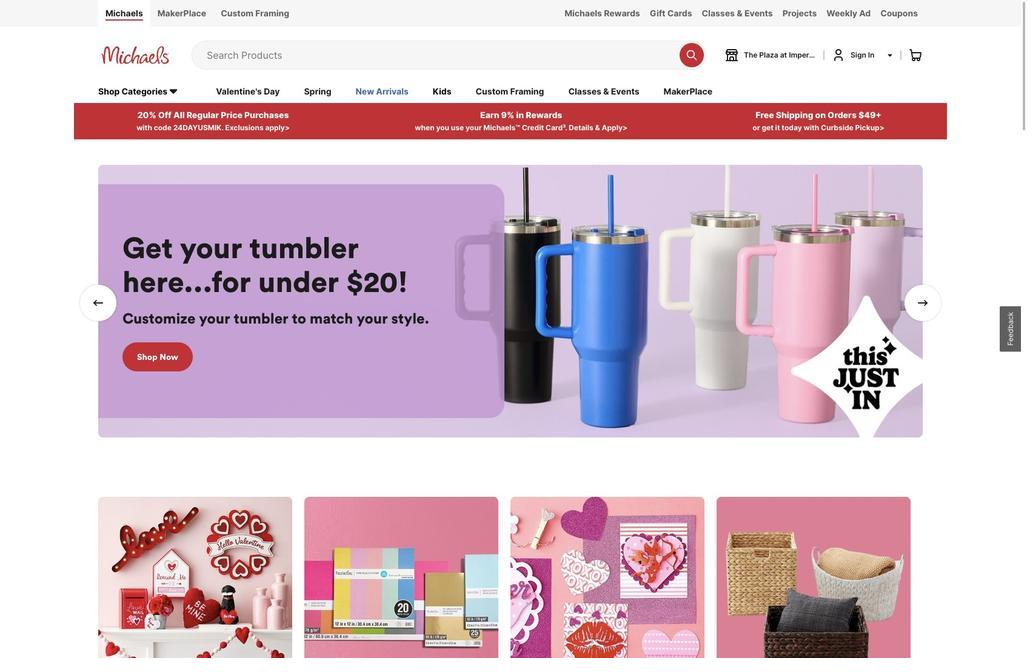 Task type: vqa. For each thing, say whether or not it's contained in the screenshot.
uses
no



Task type: describe. For each thing, give the bounding box(es) containing it.
$20!
[[346, 263, 408, 300]]

regular
[[187, 110, 219, 120]]

0 horizontal spatial classes
[[568, 86, 601, 96]]

ad
[[859, 8, 871, 18]]

20%
[[137, 110, 156, 120]]

in
[[516, 110, 524, 120]]

purchases
[[244, 110, 289, 120]]

michaels rewards link
[[560, 0, 645, 27]]

shop categories
[[98, 86, 167, 96]]

spring link
[[304, 85, 331, 99]]

three water hyacinth woven baskets on pink background image
[[717, 497, 911, 659]]

coupons link
[[876, 0, 923, 27]]

1 vertical spatial classes & events link
[[568, 85, 639, 99]]

arrivals
[[376, 86, 409, 96]]

0 vertical spatial &
[[737, 8, 743, 18]]

new arrivals link
[[356, 85, 409, 99]]

valentine's day link
[[216, 85, 280, 99]]

packages of craft paper on pink background image
[[304, 497, 498, 659]]

it
[[775, 123, 780, 132]]

1 vertical spatial framing
[[510, 86, 544, 96]]

credit
[[522, 123, 544, 132]]

projects link
[[778, 0, 822, 27]]

0 vertical spatial custom
[[221, 8, 253, 18]]

michaels™
[[483, 123, 520, 132]]

when
[[415, 123, 435, 132]]

custom framing for 'custom framing' link to the top
[[221, 8, 289, 18]]

in
[[868, 50, 875, 59]]

get your tumbler here...for under $20!
[[122, 229, 408, 300]]

details
[[569, 123, 594, 132]]

five travel mugs on purple background with "this just in" logo image
[[98, 165, 923, 438]]

search button image
[[686, 49, 698, 61]]

valentine's day
[[216, 86, 280, 96]]

customize your tumbler to match your style.
[[122, 309, 429, 327]]

michaels link
[[98, 0, 150, 27]]

at
[[780, 50, 787, 59]]

shop for shop now
[[137, 352, 158, 362]]

plaza
[[759, 50, 778, 59]]

under
[[258, 263, 339, 300]]

9%
[[501, 110, 514, 120]]

with inside "free shipping on orders $49+ or get it today with curbside pickup>"
[[804, 123, 819, 132]]

today
[[782, 123, 802, 132]]

your inside get your tumbler here...for under $20!
[[180, 229, 242, 266]]

card³.
[[546, 123, 567, 132]]

1 horizontal spatial &
[[603, 86, 609, 96]]

now
[[160, 352, 178, 362]]

get
[[762, 123, 774, 132]]

1 horizontal spatial classes & events
[[702, 8, 773, 18]]

spring
[[304, 86, 331, 96]]

tumbler for under
[[249, 229, 359, 266]]

your inside earn 9% in rewards when you use your michaels™ credit card³. details & apply>
[[466, 123, 482, 132]]

sign in
[[851, 50, 875, 59]]

shipping
[[776, 110, 813, 120]]

customize
[[122, 309, 195, 327]]

20% off all regular price purchases with code 24dayusmik. exclusions apply>
[[137, 110, 290, 132]]

0 vertical spatial framing
[[255, 8, 289, 18]]

with inside 20% off all regular price purchases with code 24dayusmik. exclusions apply>
[[137, 123, 152, 132]]

0 vertical spatial classes
[[702, 8, 735, 18]]

0 horizontal spatial makerplace link
[[150, 0, 214, 27]]

0 vertical spatial classes & events link
[[697, 0, 778, 27]]

gift
[[650, 8, 666, 18]]

earn 9% in rewards when you use your michaels™ credit card³. details & apply>
[[415, 110, 628, 132]]

kids link
[[433, 85, 451, 99]]

sign
[[851, 50, 866, 59]]

on
[[815, 110, 826, 120]]

sign in button
[[831, 48, 894, 62]]

coupons
[[881, 8, 918, 18]]

1 vertical spatial custom framing link
[[476, 85, 544, 99]]

tumbler for match
[[234, 309, 288, 327]]

rewards inside michaels rewards link
[[604, 8, 640, 18]]

free
[[756, 110, 774, 120]]

rewards inside earn 9% in rewards when you use your michaels™ credit card³. details & apply>
[[526, 110, 562, 120]]

the
[[744, 50, 758, 59]]



Task type: locate. For each thing, give the bounding box(es) containing it.
off
[[158, 110, 172, 120]]

with
[[137, 123, 152, 132], [804, 123, 819, 132]]

$49+
[[859, 110, 882, 120]]

new
[[356, 86, 374, 96]]

0 horizontal spatial michaels
[[106, 8, 143, 18]]

curbside
[[821, 123, 854, 132]]

shop
[[98, 86, 120, 96], [137, 352, 158, 362]]

2 with from the left
[[804, 123, 819, 132]]

0 vertical spatial custom framing
[[221, 8, 289, 18]]

1 vertical spatial tumbler
[[234, 309, 288, 327]]

0 vertical spatial custom framing link
[[214, 0, 297, 27]]

& right details
[[595, 123, 600, 132]]

0 vertical spatial classes & events
[[702, 8, 773, 18]]

new arrivals
[[356, 86, 409, 96]]

1 vertical spatial classes & events
[[568, 86, 639, 96]]

valley
[[819, 50, 840, 59]]

1 vertical spatial custom
[[476, 86, 508, 96]]

rewards left gift
[[604, 8, 640, 18]]

you
[[436, 123, 449, 132]]

gift cards link
[[645, 0, 697, 27]]

rewards up credit
[[526, 110, 562, 120]]

0 vertical spatial makerplace link
[[150, 0, 214, 27]]

with down on at the right top
[[804, 123, 819, 132]]

1 horizontal spatial custom framing
[[476, 86, 544, 96]]

1 vertical spatial custom framing
[[476, 86, 544, 96]]

shop inside button
[[137, 352, 158, 362]]

1 with from the left
[[137, 123, 152, 132]]

match
[[310, 309, 353, 327]]

2 horizontal spatial &
[[737, 8, 743, 18]]

0 vertical spatial shop
[[98, 86, 120, 96]]

shop left categories
[[98, 86, 120, 96]]

pickup>
[[855, 123, 885, 132]]

exclusions
[[225, 123, 264, 132]]

your
[[466, 123, 482, 132], [180, 229, 242, 266], [199, 309, 230, 327], [357, 309, 388, 327]]

makerplace link
[[150, 0, 214, 27], [664, 85, 713, 99]]

2 michaels from the left
[[565, 8, 602, 18]]

0 horizontal spatial custom
[[221, 8, 253, 18]]

& right the cards
[[737, 8, 743, 18]]

1 horizontal spatial framing
[[510, 86, 544, 96]]

0 horizontal spatial events
[[611, 86, 639, 96]]

valentine's
[[216, 86, 262, 96]]

michaels inside michaels rewards link
[[565, 8, 602, 18]]

0 horizontal spatial shop
[[98, 86, 120, 96]]

price
[[221, 110, 243, 120]]

& inside earn 9% in rewards when you use your michaels™ credit card³. details & apply>
[[595, 123, 600, 132]]

2 vertical spatial &
[[595, 123, 600, 132]]

1 vertical spatial shop
[[137, 352, 158, 362]]

michaels
[[106, 8, 143, 18], [565, 8, 602, 18]]

apply>
[[265, 123, 290, 132]]

classes up details
[[568, 86, 601, 96]]

weekly ad
[[827, 8, 871, 18]]

shop now button
[[122, 342, 193, 372]]

pink, purple hearts and card supplies image
[[511, 497, 705, 659]]

shop now
[[137, 352, 178, 362]]

classes
[[702, 8, 735, 18], [568, 86, 601, 96]]

1 vertical spatial makerplace
[[664, 86, 713, 96]]

0 horizontal spatial framing
[[255, 8, 289, 18]]

classes right the cards
[[702, 8, 735, 18]]

cards
[[667, 8, 692, 18]]

weekly
[[827, 8, 857, 18]]

0 vertical spatial events
[[745, 8, 773, 18]]

rewards
[[604, 8, 640, 18], [526, 110, 562, 120]]

classes & events link up apply>
[[568, 85, 639, 99]]

the plaza at imperial valley
[[744, 50, 840, 59]]

shop for shop categories
[[98, 86, 120, 96]]

custom framing
[[221, 8, 289, 18], [476, 86, 544, 96]]

projects
[[783, 8, 817, 18]]

1 vertical spatial classes
[[568, 86, 601, 96]]

1 horizontal spatial custom
[[476, 86, 508, 96]]

get
[[122, 229, 173, 266]]

custom framing for 'custom framing' link to the bottom
[[476, 86, 544, 96]]

apply>
[[602, 123, 628, 132]]

makerplace down search button image
[[664, 86, 713, 96]]

0 horizontal spatial custom framing
[[221, 8, 289, 18]]

to
[[292, 309, 306, 327]]

1 vertical spatial rewards
[[526, 110, 562, 120]]

0 horizontal spatial classes & events
[[568, 86, 639, 96]]

1 horizontal spatial custom framing link
[[476, 85, 544, 99]]

& up apply>
[[603, 86, 609, 96]]

shop categories link
[[98, 85, 192, 99]]

classes & events link
[[697, 0, 778, 27], [568, 85, 639, 99]]

1 vertical spatial events
[[611, 86, 639, 96]]

1 horizontal spatial michaels
[[565, 8, 602, 18]]

gift cards
[[650, 8, 692, 18]]

1 horizontal spatial makerplace link
[[664, 85, 713, 99]]

tumbler inside get your tumbler here...for under $20!
[[249, 229, 359, 266]]

1 vertical spatial makerplace link
[[664, 85, 713, 99]]

0 vertical spatial rewards
[[604, 8, 640, 18]]

1 horizontal spatial events
[[745, 8, 773, 18]]

tumbler
[[249, 229, 359, 266], [234, 309, 288, 327]]

makerplace right michaels link
[[158, 8, 206, 18]]

classes & events
[[702, 8, 773, 18], [568, 86, 639, 96]]

1 horizontal spatial rewards
[[604, 8, 640, 18]]

here...for
[[122, 263, 251, 300]]

classes & events up apply>
[[568, 86, 639, 96]]

0 horizontal spatial classes & events link
[[568, 85, 639, 99]]

shop left now
[[137, 352, 158, 362]]

use
[[451, 123, 464, 132]]

1 vertical spatial &
[[603, 86, 609, 96]]

0 horizontal spatial &
[[595, 123, 600, 132]]

orders
[[828, 110, 857, 120]]

1 horizontal spatial makerplace
[[664, 86, 713, 96]]

free shipping on orders $49+ or get it today with curbside pickup>
[[753, 110, 885, 132]]

events
[[745, 8, 773, 18], [611, 86, 639, 96]]

michaels for michaels rewards
[[565, 8, 602, 18]]

or
[[753, 123, 760, 132]]

0 vertical spatial makerplace
[[158, 8, 206, 18]]

makerplace
[[158, 8, 206, 18], [664, 86, 713, 96]]

kids
[[433, 86, 451, 96]]

code
[[154, 123, 172, 132]]

0 horizontal spatial with
[[137, 123, 152, 132]]

earn
[[480, 110, 499, 120]]

red and white heart decor on white mantel in pink room image
[[98, 497, 292, 659]]

michaels for michaels
[[106, 8, 143, 18]]

imperial
[[789, 50, 817, 59]]

day
[[264, 86, 280, 96]]

custom framing link
[[214, 0, 297, 27], [476, 85, 544, 99]]

michaels inside michaels link
[[106, 8, 143, 18]]

1 horizontal spatial shop
[[137, 352, 158, 362]]

24dayusmik.
[[173, 123, 223, 132]]

0 horizontal spatial custom framing link
[[214, 0, 297, 27]]

classes & events up the the
[[702, 8, 773, 18]]

with down 20%
[[137, 123, 152, 132]]

0 vertical spatial tumbler
[[249, 229, 359, 266]]

weekly ad link
[[822, 0, 876, 27]]

0 horizontal spatial makerplace
[[158, 8, 206, 18]]

all
[[173, 110, 185, 120]]

1 horizontal spatial classes
[[702, 8, 735, 18]]

1 horizontal spatial with
[[804, 123, 819, 132]]

1 horizontal spatial classes & events link
[[697, 0, 778, 27]]

Search Input field
[[207, 41, 674, 69]]

categories
[[122, 86, 167, 96]]

1 michaels from the left
[[106, 8, 143, 18]]

events left projects
[[745, 8, 773, 18]]

events up apply>
[[611, 86, 639, 96]]

&
[[737, 8, 743, 18], [603, 86, 609, 96], [595, 123, 600, 132]]

michaels rewards
[[565, 8, 640, 18]]

custom
[[221, 8, 253, 18], [476, 86, 508, 96]]

0 horizontal spatial rewards
[[526, 110, 562, 120]]

style.
[[391, 309, 429, 327]]

classes & events link up the the
[[697, 0, 778, 27]]

the plaza at imperial valley button
[[725, 48, 840, 62]]



